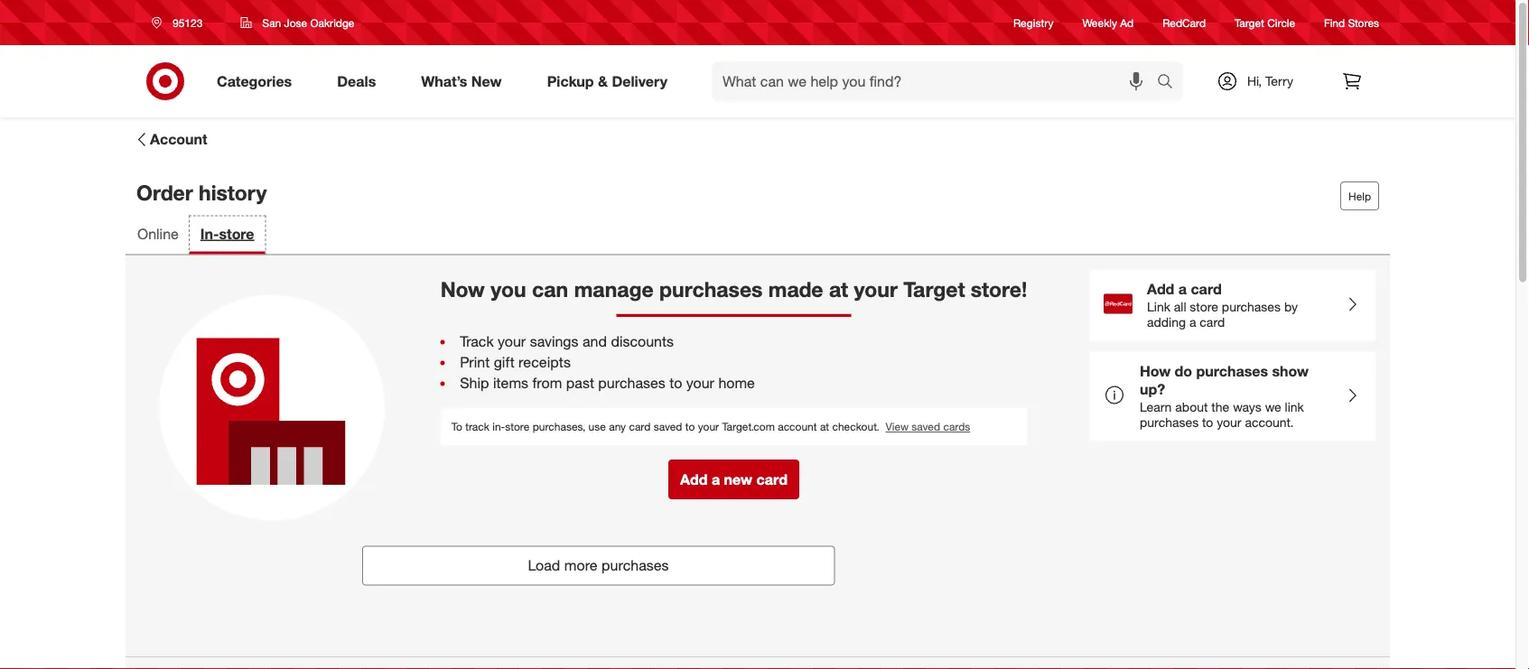 Task type: describe. For each thing, give the bounding box(es) containing it.
new
[[471, 72, 502, 90]]

oakridge
[[310, 16, 354, 29]]

deals link
[[322, 61, 399, 101]]

find stores
[[1324, 16, 1379, 29]]

up?
[[1140, 381, 1165, 398]]

show
[[1272, 363, 1309, 380]]

1 horizontal spatial to
[[685, 420, 695, 433]]

the
[[1212, 399, 1229, 415]]

track your savings and discounts print gift receipts ship items from past purchases to your home
[[460, 333, 755, 392]]

load
[[528, 557, 560, 574]]

&
[[598, 72, 608, 90]]

order history
[[136, 180, 267, 205]]

help
[[1349, 189, 1371, 203]]

and
[[583, 333, 607, 351]]

a for card
[[712, 470, 720, 488]]

now
[[440, 277, 485, 302]]

find stores link
[[1324, 15, 1379, 30]]

jose
[[284, 16, 307, 29]]

purchases up the
[[1196, 363, 1268, 380]]

gift
[[494, 354, 515, 371]]

link
[[1285, 399, 1304, 415]]

store inside in-store link
[[219, 225, 254, 243]]

more
[[564, 557, 598, 574]]

purchases inside add a card link all store purchases by adding a card
[[1222, 298, 1281, 314]]

add for add a new card
[[680, 470, 708, 488]]

about
[[1175, 399, 1208, 415]]

95123 button
[[140, 6, 222, 39]]

we
[[1265, 399, 1281, 415]]

2 vertical spatial store
[[505, 420, 530, 433]]

your inside how do purchases show up? learn about the ways we link purchases to your account.
[[1217, 415, 1241, 430]]

online
[[137, 225, 179, 243]]

past
[[566, 374, 594, 392]]

you
[[491, 277, 526, 302]]

1 vertical spatial a
[[1189, 314, 1196, 330]]

account
[[778, 420, 817, 433]]

ship
[[460, 374, 489, 392]]

delivery
[[612, 72, 667, 90]]

to
[[451, 420, 462, 433]]

in-
[[492, 420, 505, 433]]

from
[[532, 374, 562, 392]]

your up gift
[[498, 333, 526, 351]]

a for link
[[1179, 280, 1187, 298]]

registry link
[[1013, 15, 1054, 30]]

1 saved from the left
[[654, 420, 682, 433]]

add a new card link
[[668, 460, 799, 499]]

san jose oakridge button
[[229, 6, 366, 39]]

items
[[493, 374, 528, 392]]

by
[[1284, 298, 1298, 314]]

pickup
[[547, 72, 594, 90]]

online link
[[126, 216, 190, 254]]

circle
[[1267, 16, 1295, 29]]

purchases inside "track your savings and discounts print gift receipts ship items from past purchases to your home"
[[598, 374, 666, 392]]

ad
[[1120, 16, 1134, 29]]

1 vertical spatial target
[[903, 277, 965, 302]]

in-
[[200, 225, 219, 243]]

deals
[[337, 72, 376, 90]]

can
[[532, 277, 568, 302]]

target circle link
[[1235, 15, 1295, 30]]

target.com
[[722, 420, 775, 433]]

any
[[609, 420, 626, 433]]

track
[[460, 333, 494, 351]]

manage
[[574, 277, 654, 302]]

link
[[1147, 298, 1170, 314]]

savings
[[530, 333, 579, 351]]

find
[[1324, 16, 1345, 29]]

adding
[[1147, 314, 1186, 330]]

add for add a card link all store purchases by adding a card
[[1147, 280, 1174, 298]]

load more purchases
[[528, 557, 669, 574]]

how do purchases show up? learn about the ways we link purchases to your account.
[[1140, 363, 1309, 430]]



Task type: vqa. For each thing, say whether or not it's contained in the screenshot.
the right Mulan
no



Task type: locate. For each thing, give the bounding box(es) containing it.
purchases down 'up?'
[[1140, 415, 1199, 430]]

weekly ad link
[[1083, 15, 1134, 30]]

purchases right more
[[602, 557, 669, 574]]

history
[[199, 180, 267, 205]]

store inside add a card link all store purchases by adding a card
[[1190, 298, 1218, 314]]

add up link
[[1147, 280, 1174, 298]]

new
[[724, 470, 752, 488]]

at right made
[[829, 277, 848, 302]]

at
[[829, 277, 848, 302], [820, 420, 829, 433]]

card
[[1191, 280, 1222, 298], [1200, 314, 1225, 330], [629, 420, 651, 433], [756, 470, 788, 488]]

help button
[[1340, 182, 1379, 211]]

do
[[1175, 363, 1192, 380]]

1 horizontal spatial target
[[1235, 16, 1264, 29]]

card right any
[[629, 420, 651, 433]]

0 horizontal spatial to
[[670, 374, 682, 392]]

target left circle
[[1235, 16, 1264, 29]]

cards
[[943, 420, 970, 433]]

pickup & delivery
[[547, 72, 667, 90]]

saved right any
[[654, 420, 682, 433]]

what's
[[421, 72, 467, 90]]

0 horizontal spatial target
[[903, 277, 965, 302]]

target inside target circle link
[[1235, 16, 1264, 29]]

search button
[[1149, 61, 1192, 105]]

2 saved from the left
[[912, 420, 940, 433]]

categories
[[217, 72, 292, 90]]

your left account.
[[1217, 415, 1241, 430]]

redcard
[[1163, 16, 1206, 29]]

0 horizontal spatial store
[[219, 225, 254, 243]]

weekly ad
[[1083, 16, 1134, 29]]

weekly
[[1083, 16, 1117, 29]]

pickup & delivery link
[[532, 61, 690, 101]]

your left home
[[686, 374, 714, 392]]

store down history
[[219, 225, 254, 243]]

add inside "link"
[[680, 470, 708, 488]]

registry
[[1013, 16, 1054, 29]]

card up do
[[1191, 280, 1222, 298]]

add left new
[[680, 470, 708, 488]]

to inside "track your savings and discounts print gift receipts ship items from past purchases to your home"
[[670, 374, 682, 392]]

san
[[262, 16, 281, 29]]

store right 'track'
[[505, 420, 530, 433]]

your right made
[[854, 277, 898, 302]]

purchases left made
[[659, 277, 763, 302]]

1 horizontal spatial add
[[1147, 280, 1174, 298]]

a left new
[[712, 470, 720, 488]]

discounts
[[611, 333, 674, 351]]

print
[[460, 354, 490, 371]]

what's new
[[421, 72, 502, 90]]

to left ways
[[1202, 415, 1213, 430]]

view
[[886, 420, 909, 433]]

now you can manage purchases made at your target store!
[[440, 277, 1027, 302]]

a
[[1179, 280, 1187, 298], [1189, 314, 1196, 330], [712, 470, 720, 488]]

0 vertical spatial store
[[219, 225, 254, 243]]

a inside "link"
[[712, 470, 720, 488]]

what's new link
[[406, 61, 524, 101]]

95123
[[173, 16, 203, 29]]

purchases,
[[533, 420, 586, 433]]

made
[[768, 277, 823, 302]]

a up all
[[1179, 280, 1187, 298]]

stores
[[1348, 16, 1379, 29]]

What can we help you find? suggestions appear below search field
[[712, 61, 1162, 101]]

terry
[[1265, 73, 1293, 89]]

2 vertical spatial a
[[712, 470, 720, 488]]

track
[[465, 420, 489, 433]]

1 horizontal spatial saved
[[912, 420, 940, 433]]

0 vertical spatial add
[[1147, 280, 1174, 298]]

1 vertical spatial store
[[1190, 298, 1218, 314]]

store
[[219, 225, 254, 243], [1190, 298, 1218, 314], [505, 420, 530, 433]]

2 horizontal spatial to
[[1202, 415, 1213, 430]]

0 vertical spatial at
[[829, 277, 848, 302]]

add
[[1147, 280, 1174, 298], [680, 470, 708, 488]]

1 vertical spatial add
[[680, 470, 708, 488]]

card right new
[[756, 470, 788, 488]]

hi, terry
[[1247, 73, 1293, 89]]

account
[[150, 131, 207, 148]]

learn
[[1140, 399, 1172, 415]]

target circle
[[1235, 16, 1295, 29]]

0 horizontal spatial saved
[[654, 420, 682, 433]]

purchases left by
[[1222, 298, 1281, 314]]

0 horizontal spatial add
[[680, 470, 708, 488]]

redcard link
[[1163, 15, 1206, 30]]

add inside add a card link all store purchases by adding a card
[[1147, 280, 1174, 298]]

your
[[854, 277, 898, 302], [498, 333, 526, 351], [686, 374, 714, 392], [1217, 415, 1241, 430], [698, 420, 719, 433]]

home
[[718, 374, 755, 392]]

ways
[[1233, 399, 1262, 415]]

to
[[670, 374, 682, 392], [1202, 415, 1213, 430], [685, 420, 695, 433]]

purchases
[[659, 277, 763, 302], [1222, 298, 1281, 314], [1196, 363, 1268, 380], [598, 374, 666, 392], [1140, 415, 1199, 430], [602, 557, 669, 574]]

account.
[[1245, 415, 1294, 430]]

to left target.com
[[685, 420, 695, 433]]

purchases down discounts
[[598, 374, 666, 392]]

a right all
[[1189, 314, 1196, 330]]

load more purchases button
[[362, 546, 835, 586]]

store right all
[[1190, 298, 1218, 314]]

hi,
[[1247, 73, 1262, 89]]

search
[[1149, 74, 1192, 92]]

in-store
[[200, 225, 254, 243]]

1 horizontal spatial a
[[1179, 280, 1187, 298]]

to down discounts
[[670, 374, 682, 392]]

0 horizontal spatial a
[[712, 470, 720, 488]]

order
[[136, 180, 193, 205]]

view saved cards link
[[886, 420, 970, 433]]

in-store link
[[190, 216, 265, 254]]

1 vertical spatial at
[[820, 420, 829, 433]]

2 horizontal spatial a
[[1189, 314, 1196, 330]]

card inside "link"
[[756, 470, 788, 488]]

all
[[1174, 298, 1186, 314]]

checkout.
[[832, 420, 880, 433]]

account link
[[133, 128, 208, 151]]

0 vertical spatial target
[[1235, 16, 1264, 29]]

san jose oakridge
[[262, 16, 354, 29]]

store!
[[971, 277, 1027, 302]]

saved right the view in the right of the page
[[912, 420, 940, 433]]

your left target.com
[[698, 420, 719, 433]]

0 vertical spatial a
[[1179, 280, 1187, 298]]

2 horizontal spatial store
[[1190, 298, 1218, 314]]

add a new card
[[680, 470, 788, 488]]

use
[[589, 420, 606, 433]]

card right all
[[1200, 314, 1225, 330]]

purchases inside button
[[602, 557, 669, 574]]

saved
[[654, 420, 682, 433], [912, 420, 940, 433]]

target
[[1235, 16, 1264, 29], [903, 277, 965, 302]]

add a card link all store purchases by adding a card
[[1147, 280, 1298, 330]]

receipts
[[519, 354, 571, 371]]

at right account
[[820, 420, 829, 433]]

target left store!
[[903, 277, 965, 302]]

to track in-store purchases, use any card saved to your target.com account at checkout. view saved cards
[[451, 420, 970, 433]]

1 horizontal spatial store
[[505, 420, 530, 433]]

to inside how do purchases show up? learn about the ways we link purchases to your account.
[[1202, 415, 1213, 430]]



